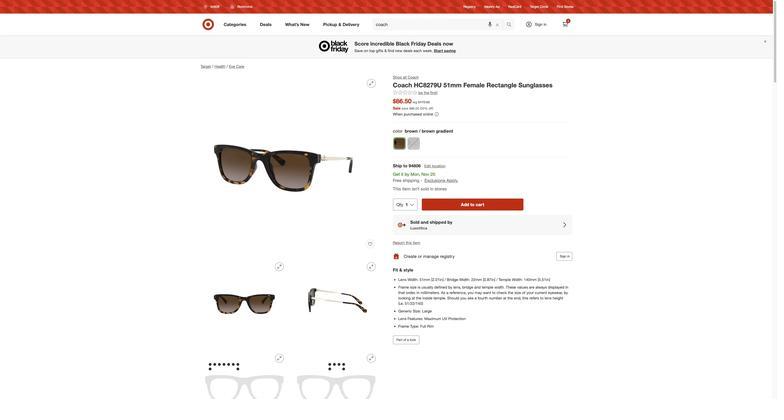 Task type: locate. For each thing, give the bounding box(es) containing it.
width: up the is
[[408, 278, 419, 283]]

size left the is
[[410, 286, 417, 290]]

0 vertical spatial of
[[522, 291, 526, 296]]

rim
[[427, 325, 434, 329]]

target left health
[[201, 64, 211, 69]]

ship to 94806
[[393, 163, 421, 169]]

each
[[414, 48, 422, 53]]

be the first! link
[[393, 90, 438, 96]]

lens for lens width: 51mm [2.01in] / bridge width: 22mm [0.87in] / temple width: 140mm [5.51in]
[[399, 278, 407, 283]]

get
[[393, 172, 400, 177]]

shipped
[[430, 220, 446, 225]]

a left look
[[407, 339, 409, 343]]

1 vertical spatial this
[[523, 296, 529, 301]]

the down these
[[508, 291, 514, 296]]

start
[[434, 48, 443, 53]]

1 horizontal spatial 51mm
[[444, 81, 462, 89]]

first!
[[431, 90, 438, 95]]

female
[[464, 81, 485, 89]]

frame inside the frame size is usually defined by lens, bridge and temple width. these values are always displayed in that order, in millimeters. as a reference, you may want to check the size of your current eyewear, by looking at the inside temple. should you see a fourth number at the end, this refers to lens height (i.e. 51/22/140)
[[399, 286, 409, 290]]

target circle
[[530, 5, 548, 9]]

0 vertical spatial and
[[421, 220, 429, 225]]

lens down generic
[[399, 317, 407, 322]]

richmond
[[237, 5, 252, 9]]

1 frame from the top
[[399, 286, 409, 290]]

1 horizontal spatial of
[[522, 291, 526, 296]]

coach down all
[[393, 81, 412, 89]]

by left lens,
[[448, 286, 452, 290]]

coach right all
[[408, 75, 419, 80]]

at up '51/22/140)'
[[412, 296, 415, 301]]

this inside button
[[406, 241, 412, 245]]

full
[[420, 325, 426, 329]]

width: up bridge
[[459, 278, 470, 283]]

brown left gradient
[[422, 129, 435, 134]]

0 horizontal spatial of
[[404, 339, 406, 343]]

0 vertical spatial 51mm
[[444, 81, 462, 89]]

0 vertical spatial sign
[[535, 22, 543, 27]]

health
[[214, 64, 225, 69]]

1 vertical spatial of
[[404, 339, 406, 343]]

item up or
[[413, 241, 420, 245]]

by right it
[[405, 172, 410, 177]]

1 horizontal spatial 94806
[[409, 163, 421, 169]]

1 vertical spatial sign
[[560, 255, 567, 259]]

0 vertical spatial lens
[[399, 278, 407, 283]]

& for pickup
[[338, 22, 341, 27]]

1 horizontal spatial &
[[384, 48, 387, 53]]

0 vertical spatial a
[[447, 291, 449, 296]]

0 horizontal spatial 94806
[[210, 5, 219, 9]]

fit
[[393, 268, 398, 273]]

score incredible black friday deals now save on top gifts & find new deals each week. start saving
[[355, 41, 456, 53]]

to right "ship"
[[403, 163, 408, 169]]

2 at from the left
[[503, 296, 507, 301]]

health link
[[214, 64, 225, 69]]

0 vertical spatial frame
[[399, 286, 409, 290]]

of inside button
[[404, 339, 406, 343]]

1 horizontal spatial this
[[523, 296, 529, 301]]

sold
[[410, 220, 420, 225]]

51mm left female
[[444, 81, 462, 89]]

search
[[504, 22, 517, 28]]

this
[[406, 241, 412, 245], [523, 296, 529, 301]]

fourth
[[478, 296, 488, 301]]

add
[[461, 202, 469, 208]]

this down "your"
[[523, 296, 529, 301]]

& inside 'score incredible black friday deals now save on top gifts & find new deals each week. start saving'
[[384, 48, 387, 53]]

location
[[432, 164, 446, 169]]

1 vertical spatial 94806
[[409, 163, 421, 169]]

report this item
[[393, 241, 420, 245]]

target for target / health / eye care
[[201, 64, 211, 69]]

deals up start
[[428, 41, 441, 47]]

0 horizontal spatial and
[[421, 220, 429, 225]]

0 horizontal spatial brown
[[405, 129, 418, 134]]

look
[[410, 339, 416, 343]]

1 lens from the top
[[399, 278, 407, 283]]

1 vertical spatial &
[[384, 48, 387, 53]]

2 vertical spatial &
[[399, 268, 402, 273]]

target
[[530, 5, 539, 9], [201, 64, 211, 69]]

nov
[[422, 172, 429, 177]]

get it by mon, nov 20 free shipping - exclusions apply.
[[393, 172, 458, 184]]

coach hc8279u 51mm female rectangle sunglasses, 5 of 8 image
[[292, 350, 380, 400]]

1 horizontal spatial size
[[515, 291, 521, 296]]

in inside sign in button
[[567, 255, 570, 259]]

black
[[396, 41, 410, 47]]

51mm
[[444, 81, 462, 89], [420, 278, 430, 283]]

or
[[418, 254, 422, 260]]

coach hc8279u 51mm female rectangle sunglasses, 4 of 8 image
[[201, 350, 288, 400]]

0 vertical spatial sign in
[[535, 22, 547, 27]]

2 horizontal spatial &
[[399, 268, 402, 273]]

0 horizontal spatial at
[[412, 296, 415, 301]]

target / health / eye care
[[201, 64, 244, 69]]

1 horizontal spatial deals
[[428, 41, 441, 47]]

of right "part"
[[404, 339, 406, 343]]

size
[[410, 286, 417, 290], [515, 291, 521, 296]]

1 horizontal spatial and
[[474, 286, 481, 290]]

1 vertical spatial deals
[[428, 41, 441, 47]]

1 horizontal spatial you
[[468, 291, 474, 296]]

and up luxottica
[[421, 220, 429, 225]]

1 horizontal spatial target
[[530, 5, 539, 9]]

gradient
[[436, 129, 453, 134]]

at down check
[[503, 296, 507, 301]]

sign inside button
[[560, 255, 567, 259]]

deals
[[260, 22, 272, 27], [428, 41, 441, 47]]

frame up that
[[399, 286, 409, 290]]

1 vertical spatial lens
[[399, 317, 407, 322]]

and up may
[[474, 286, 481, 290]]

94806 left richmond dropdown button
[[210, 5, 219, 9]]

you left see
[[460, 296, 467, 301]]

lens down the fit & style
[[399, 278, 407, 283]]

0 horizontal spatial item
[[402, 186, 411, 192]]

1 horizontal spatial sign in
[[560, 255, 570, 259]]

brown up the black / grey gradient - out of stock image on the top of page
[[405, 129, 418, 134]]

frame type: full rim
[[399, 325, 434, 329]]

it
[[401, 172, 404, 177]]

1 horizontal spatial sign
[[560, 255, 567, 259]]

cart
[[476, 202, 484, 208]]

is
[[418, 286, 421, 290]]

0 vertical spatial deals
[[260, 22, 272, 27]]

coach
[[408, 75, 419, 80], [393, 81, 412, 89]]

color brown / brown gradient
[[393, 129, 453, 134]]

exclusions apply. link
[[425, 178, 458, 184]]

score
[[355, 41, 369, 47]]

)
[[433, 106, 433, 111]]

deals left what's
[[260, 22, 272, 27]]

0 vertical spatial 94806
[[210, 5, 219, 9]]

item left isn't
[[402, 186, 411, 192]]

1 vertical spatial coach
[[393, 81, 412, 89]]

item inside fulfillment region
[[402, 186, 411, 192]]

51mm up usually
[[420, 278, 430, 283]]

1 vertical spatial frame
[[399, 325, 409, 329]]

94806
[[210, 5, 219, 9], [409, 163, 421, 169]]

94806 inside fulfillment region
[[409, 163, 421, 169]]

deals inside deals link
[[260, 22, 272, 27]]

0 vertical spatial this
[[406, 241, 412, 245]]

off
[[429, 106, 433, 111]]

of down values
[[522, 291, 526, 296]]

0 vertical spatial you
[[468, 291, 474, 296]]

0 horizontal spatial you
[[460, 296, 467, 301]]

frame for frame size is usually defined by lens, bridge and temple width. these values are always displayed in that order, in millimeters. as a reference, you may want to check the size of your current eyewear, by looking at the inside temple. should you see a fourth number at the end, this refers to lens height (i.e. 51/22/140)
[[399, 286, 409, 290]]

& right fit
[[399, 268, 402, 273]]

size up the end,
[[515, 291, 521, 296]]

1 horizontal spatial width:
[[459, 278, 470, 283]]

edit
[[424, 164, 431, 169]]

to inside add to cart button
[[471, 202, 475, 208]]

width: up values
[[512, 278, 523, 283]]

0 horizontal spatial width:
[[408, 278, 419, 283]]

rectangle
[[487, 81, 517, 89]]

week.
[[423, 48, 433, 53]]

a right as
[[447, 291, 449, 296]]

part
[[397, 339, 403, 343]]

registry
[[440, 254, 455, 260]]

What can we help you find? suggestions appear below search field
[[373, 18, 508, 30]]

current
[[535, 291, 547, 296]]

2 lens from the top
[[399, 317, 407, 322]]

redcard link
[[508, 4, 521, 9]]

circle
[[540, 5, 548, 9]]

2 horizontal spatial a
[[475, 296, 477, 301]]

stores
[[435, 186, 447, 192]]

2 vertical spatial a
[[407, 339, 409, 343]]

item
[[402, 186, 411, 192], [413, 241, 420, 245]]

0 horizontal spatial 51mm
[[420, 278, 430, 283]]

0 vertical spatial coach
[[408, 75, 419, 80]]

by right shipped
[[448, 220, 453, 225]]

-
[[421, 178, 422, 184]]

incredible
[[370, 41, 395, 47]]

sign in
[[535, 22, 547, 27], [560, 255, 570, 259]]

1 vertical spatial item
[[413, 241, 420, 245]]

& left find
[[384, 48, 387, 53]]

& right pickup on the top
[[338, 22, 341, 27]]

0 horizontal spatial a
[[407, 339, 409, 343]]

this right report
[[406, 241, 412, 245]]

2 horizontal spatial width:
[[512, 278, 523, 283]]

1 vertical spatial target
[[201, 64, 211, 69]]

0 horizontal spatial target
[[201, 64, 211, 69]]

0 horizontal spatial &
[[338, 22, 341, 27]]

to right 'add'
[[471, 202, 475, 208]]

1 vertical spatial and
[[474, 286, 481, 290]]

sold and shipped by luxottica
[[410, 220, 453, 231]]

what's new
[[285, 22, 310, 27]]

1 horizontal spatial brown
[[422, 129, 435, 134]]

1 horizontal spatial at
[[503, 296, 507, 301]]

0 horizontal spatial this
[[406, 241, 412, 245]]

/ left 'bridge' at the bottom right
[[445, 278, 446, 283]]

1 vertical spatial sign in
[[560, 255, 570, 259]]

coach hc8279u 51mm female rectangle sunglasses, 2 of 8 image
[[201, 259, 288, 346]]

2 frame from the top
[[399, 325, 409, 329]]

0 vertical spatial item
[[402, 186, 411, 192]]

check
[[497, 291, 507, 296]]

lens features: maximum uv protection
[[399, 317, 466, 322]]

20
[[431, 172, 435, 177]]

by inside sold and shipped by luxottica
[[448, 220, 453, 225]]

1 horizontal spatial a
[[447, 291, 449, 296]]

stores
[[564, 5, 574, 9]]

sold
[[421, 186, 429, 192]]

2 brown from the left
[[422, 129, 435, 134]]

target left circle
[[530, 5, 539, 9]]

a right see
[[475, 296, 477, 301]]

top
[[369, 48, 375, 53]]

black / grey gradient - out of stock image
[[408, 138, 419, 150]]

1 vertical spatial a
[[475, 296, 477, 301]]

always
[[536, 286, 547, 290]]

[0.87in]
[[483, 278, 495, 283]]

sign in inside button
[[560, 255, 570, 259]]

0 vertical spatial &
[[338, 22, 341, 27]]

1 vertical spatial 51mm
[[420, 278, 430, 283]]

you up see
[[468, 291, 474, 296]]

size:
[[413, 309, 421, 314]]

lens for lens features: maximum uv protection
[[399, 317, 407, 322]]

0 vertical spatial target
[[530, 5, 539, 9]]

find stores link
[[557, 4, 574, 9]]

lens width: 51mm [2.01in] / bridge width: 22mm [0.87in] / temple width: 140mm [5.51in]
[[399, 278, 550, 283]]

pickup & delivery link
[[318, 18, 366, 30]]

pickup
[[323, 22, 337, 27]]

frame left type:
[[399, 325, 409, 329]]

1 horizontal spatial item
[[413, 241, 420, 245]]

94806 up mon,
[[409, 163, 421, 169]]

brown
[[405, 129, 418, 134], [422, 129, 435, 134]]

exclusions
[[425, 178, 445, 184]]

1 at from the left
[[412, 296, 415, 301]]

0 vertical spatial size
[[410, 286, 417, 290]]

0 horizontal spatial deals
[[260, 22, 272, 27]]



Task type: vqa. For each thing, say whether or not it's contained in the screenshot.
second the brown from right
yes



Task type: describe. For each thing, give the bounding box(es) containing it.
delivery
[[343, 22, 359, 27]]

protection
[[448, 317, 466, 322]]

luxottica
[[410, 226, 427, 231]]

eyewear,
[[548, 291, 563, 296]]

search button
[[504, 18, 517, 32]]

/ left the eye
[[227, 64, 228, 69]]

create or manage registry
[[404, 254, 455, 260]]

qty 1
[[397, 202, 408, 208]]

51mm inside 'shop all coach coach hc8279u 51mm female rectangle sunglasses'
[[444, 81, 462, 89]]

categories
[[224, 22, 246, 27]]

target for target circle
[[530, 5, 539, 9]]

what's new link
[[281, 18, 316, 30]]

94806 button
[[201, 2, 225, 12]]

frame size is usually defined by lens, bridge and temple width. these values are always displayed in that order, in millimeters. as a reference, you may want to check the size of your current eyewear, by looking at the inside temple. should you see a fourth number at the end, this refers to lens height (i.e. 51/22/140)
[[399, 286, 569, 306]]

/ up the black / grey gradient - out of stock image on the top of page
[[419, 129, 421, 134]]

51/22/140)
[[405, 302, 423, 306]]

categories link
[[219, 18, 253, 30]]

what's
[[285, 22, 299, 27]]

order,
[[406, 291, 416, 296]]

be the first!
[[419, 90, 438, 95]]

shop all coach coach hc8279u 51mm female rectangle sunglasses
[[393, 75, 553, 89]]

care
[[236, 64, 244, 69]]

to up "number"
[[492, 291, 496, 296]]

are
[[529, 286, 535, 290]]

a inside button
[[407, 339, 409, 343]]

sign in link
[[521, 18, 555, 30]]

find stores
[[557, 5, 574, 9]]

2
[[568, 19, 569, 23]]

by right eyewear,
[[564, 291, 568, 296]]

your
[[527, 291, 534, 296]]

[5.51in]
[[538, 278, 550, 283]]

when purchased online
[[393, 112, 433, 116]]

manage
[[423, 254, 439, 260]]

lens
[[545, 296, 552, 301]]

saving
[[444, 48, 456, 53]]

brown / brown gradient image
[[394, 138, 405, 150]]

deals link
[[255, 18, 278, 30]]

image gallery element
[[201, 75, 380, 400]]

(
[[420, 106, 421, 111]]

shipping
[[403, 178, 419, 184]]

ad
[[496, 5, 500, 9]]

deals inside 'score incredible black friday deals now save on top gifts & find new deals each week. start saving'
[[428, 41, 441, 47]]

frame for frame type: full rim
[[399, 325, 409, 329]]

find
[[557, 5, 563, 9]]

want
[[483, 291, 491, 296]]

the up '51/22/140)'
[[416, 296, 422, 301]]

coach hc8279u 51mm female rectangle sunglasses, 3 of 8 image
[[292, 259, 380, 346]]

item inside report this item button
[[413, 241, 420, 245]]

1 brown from the left
[[405, 129, 418, 134]]

fulfillment region
[[393, 163, 572, 236]]

save
[[402, 106, 409, 111]]

3 width: from the left
[[512, 278, 523, 283]]

the right be
[[424, 90, 429, 95]]

/ right [0.87in]
[[497, 278, 498, 283]]

in inside fulfillment region
[[430, 186, 434, 192]]

coach hc8279u 51mm female rectangle sunglasses, 1 of 8 image
[[201, 75, 380, 254]]

deals
[[403, 48, 413, 53]]

edit location
[[424, 164, 446, 169]]

pickup & delivery
[[323, 22, 359, 27]]

weekly ad link
[[484, 4, 500, 9]]

94806 inside dropdown button
[[210, 5, 219, 9]]

1 width: from the left
[[408, 278, 419, 283]]

[2.01in]
[[431, 278, 444, 283]]

should
[[447, 296, 459, 301]]

temple
[[482, 286, 494, 290]]

1 vertical spatial size
[[515, 291, 521, 296]]

free
[[393, 178, 402, 184]]

on
[[364, 48, 368, 53]]

bridge
[[447, 278, 458, 283]]

of inside the frame size is usually defined by lens, bridge and temple width. these values are always displayed in that order, in millimeters. as a reference, you may want to check the size of your current eyewear, by looking at the inside temple. should you see a fourth number at the end, this refers to lens height (i.e. 51/22/140)
[[522, 291, 526, 296]]

inside
[[423, 296, 433, 301]]

report this item button
[[393, 240, 420, 246]]

and inside sold and shipped by luxottica
[[421, 220, 429, 225]]

eye
[[229, 64, 235, 69]]

0 horizontal spatial size
[[410, 286, 417, 290]]

0 horizontal spatial sign in
[[535, 22, 547, 27]]

in inside sign in link
[[544, 22, 547, 27]]

by inside get it by mon, nov 20 free shipping - exclusions apply.
[[405, 172, 410, 177]]

1 vertical spatial you
[[460, 296, 467, 301]]

this item isn't sold in stores
[[393, 186, 447, 192]]

height
[[553, 296, 563, 301]]

as
[[441, 291, 446, 296]]

add to cart button
[[422, 199, 524, 211]]

maximum
[[425, 317, 441, 322]]

width.
[[495, 286, 505, 290]]

see
[[468, 296, 474, 301]]

/ right target link
[[212, 64, 213, 69]]

lens,
[[454, 286, 461, 290]]

this
[[393, 186, 401, 192]]

defined
[[435, 286, 447, 290]]

sign in button
[[557, 253, 572, 261]]

sunglasses
[[519, 81, 553, 89]]

1
[[406, 202, 408, 208]]

generic size: large
[[399, 309, 432, 314]]

uv
[[442, 317, 447, 322]]

this inside the frame size is usually defined by lens, bridge and temple width. these values are always displayed in that order, in millimeters. as a reference, you may want to check the size of your current eyewear, by looking at the inside temple. should you see a fourth number at the end, this refers to lens height (i.e. 51/22/140)
[[523, 296, 529, 301]]

report
[[393, 241, 405, 245]]

& for fit
[[399, 268, 402, 273]]

the left the end,
[[508, 296, 513, 301]]

86.50
[[411, 106, 419, 111]]

save
[[355, 48, 363, 53]]

2 width: from the left
[[459, 278, 470, 283]]

displayed
[[548, 286, 565, 290]]

target link
[[201, 64, 211, 69]]

and inside the frame size is usually defined by lens, bridge and temple width. these values are always displayed in that order, in millimeters. as a reference, you may want to check the size of your current eyewear, by looking at the inside temple. should you see a fourth number at the end, this refers to lens height (i.e. 51/22/140)
[[474, 286, 481, 290]]

to down the current
[[540, 296, 544, 301]]

0 horizontal spatial sign
[[535, 22, 543, 27]]

new
[[395, 48, 402, 53]]

mon,
[[411, 172, 420, 177]]

richmond button
[[227, 2, 256, 12]]

$86.50
[[393, 97, 412, 105]]

apply.
[[447, 178, 458, 184]]

when
[[393, 112, 403, 116]]



